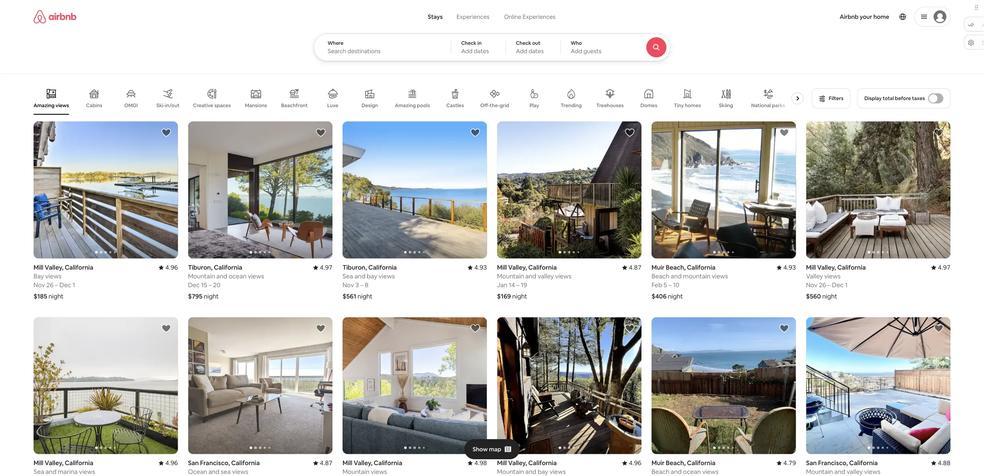 Task type: vqa. For each thing, say whether or not it's contained in the screenshot.


Task type: describe. For each thing, give the bounding box(es) containing it.
add to wishlist: tiburon, california image for 4.97
[[316, 128, 326, 138]]

3
[[355, 281, 359, 289]]

who
[[571, 40, 582, 46]]

1 horizontal spatial add to wishlist: mill valley, california image
[[625, 324, 635, 334]]

amazing views
[[34, 102, 69, 109]]

15
[[201, 281, 207, 289]]

cabins
[[86, 102, 102, 109]]

who add guests
[[571, 40, 602, 55]]

views inside "tiburon, california sea and bay views nov 3 – 8 $561 night"
[[379, 272, 395, 281]]

mill valley, california mountain views
[[343, 460, 402, 477]]

california for san francisco, california mountain and valley views
[[849, 460, 878, 468]]

8
[[365, 281, 369, 289]]

1 horizontal spatial 4.96 out of 5 average rating image
[[622, 460, 642, 468]]

parks
[[772, 102, 785, 109]]

in/out
[[165, 102, 180, 109]]

bay inside "tiburon, california sea and bay views nov 3 – 8 $561 night"
[[367, 272, 377, 281]]

creative spaces
[[193, 102, 231, 109]]

california for mill valley, california sea and marina views
[[65, 460, 93, 468]]

california for mill valley, california mountain and valley views jan 14 – 19 $169 night
[[528, 264, 557, 272]]

luxe
[[327, 102, 338, 109]]

homes
[[685, 102, 701, 109]]

and for san francisco, california mountain and valley views
[[834, 468, 845, 477]]

grid
[[500, 102, 509, 109]]

1 for valley views
[[845, 281, 848, 289]]

add to wishlist: mill valley, california image for mountain views
[[470, 324, 480, 334]]

tiburon, for mountain
[[188, 264, 212, 272]]

creative
[[193, 102, 213, 109]]

guests
[[583, 47, 602, 55]]

– inside muir beach, california beach and mountain views feb 5 – 10 $406 night
[[669, 281, 672, 289]]

where
[[328, 40, 344, 46]]

mill for mill valley, california valley views nov 26 – dec 1 $560 night
[[806, 264, 816, 272]]

night inside mill valley, california mountain and valley views jan 14 – 19 $169 night
[[512, 293, 527, 301]]

off-
[[480, 102, 490, 109]]

10
[[673, 281, 679, 289]]

profile element
[[576, 0, 951, 34]]

display total before taxes button
[[857, 88, 951, 109]]

amazing for amazing views
[[34, 102, 55, 109]]

1 horizontal spatial 4.87 out of 5 average rating image
[[622, 264, 642, 272]]

stays
[[428, 13, 443, 21]]

jan
[[497, 281, 507, 289]]

feb
[[652, 281, 662, 289]]

4.97 out of 5 average rating image
[[313, 264, 333, 272]]

ocean inside tiburon, california mountain and ocean views dec 15 – 20 $795 night
[[229, 272, 247, 281]]

night for $795
[[204, 293, 219, 301]]

francisco, for ocean
[[200, 460, 230, 468]]

4.93 out of 5 average rating image
[[777, 264, 796, 272]]

out
[[532, 40, 540, 46]]

views inside "san francisco, california ocean and sea views"
[[232, 468, 248, 477]]

– inside "tiburon, california sea and bay views nov 3 – 8 $561 night"
[[360, 281, 363, 289]]

filters
[[829, 95, 844, 102]]

valley for francisco,
[[847, 468, 863, 477]]

national parks
[[751, 102, 785, 109]]

online
[[504, 13, 521, 21]]

mill valley, california valley views nov 26 – dec 1 $560 night
[[806, 264, 866, 301]]

tiny homes
[[674, 102, 701, 109]]

mill for mill valley, california mountain and bay views
[[497, 460, 507, 468]]

omg!
[[124, 102, 138, 109]]

1 vertical spatial 4.87
[[320, 460, 333, 468]]

california inside tiburon, california mountain and ocean views dec 15 – 20 $795 night
[[214, 264, 242, 272]]

off-the-grid
[[480, 102, 509, 109]]

dates for check out add dates
[[529, 47, 544, 55]]

beach, for mountain
[[666, 264, 686, 272]]

night for $185
[[49, 293, 63, 301]]

valley for valley,
[[538, 272, 554, 281]]

– inside "mill valley, california bay views nov 26 – dec 1 $185 night"
[[55, 281, 58, 289]]

valley, for mill valley, california bay views nov 26 – dec 1 $185 night
[[45, 264, 63, 272]]

20
[[213, 281, 220, 289]]

san francisco, california mountain and valley views
[[806, 460, 881, 477]]

4.97 for mill valley, california valley views nov 26 – dec 1 $560 night
[[938, 264, 951, 272]]

filters button
[[812, 88, 851, 109]]

and for san francisco, california ocean and sea views
[[208, 468, 219, 477]]

online experiences
[[504, 13, 556, 21]]

4.93 out of 5 average rating image
[[468, 264, 487, 272]]

mill valley, california sea and marina views
[[34, 460, 95, 477]]

4.97 out of 5 average rating image
[[931, 264, 951, 272]]

ocean
[[188, 468, 207, 477]]

domes
[[641, 102, 657, 109]]

sea inside the mill valley, california sea and marina views
[[34, 468, 44, 477]]

views inside the muir beach, california beach and ocean views
[[702, 468, 719, 477]]

display total before taxes
[[864, 95, 925, 102]]

views inside group
[[56, 102, 69, 109]]

check for check in add dates
[[461, 40, 476, 46]]

francisco, for mountain
[[818, 460, 848, 468]]

$406
[[652, 293, 667, 301]]

check for check out add dates
[[516, 40, 531, 46]]

$185
[[34, 293, 47, 301]]

california for mill valley, california mountain and bay views
[[528, 460, 557, 468]]

nov inside "tiburon, california sea and bay views nov 3 – 8 $561 night"
[[343, 281, 354, 289]]

show map button
[[464, 440, 520, 460]]

san francisco, california ocean and sea views
[[188, 460, 260, 477]]

mountain for mill valley, california mountain and bay views
[[497, 468, 524, 477]]

1 for bay views
[[73, 281, 75, 289]]

valley
[[806, 272, 823, 281]]

4.97 for tiburon, california mountain and ocean views dec 15 – 20 $795 night
[[320, 264, 333, 272]]

national
[[751, 102, 771, 109]]

experiences button
[[449, 8, 497, 25]]

california for mill valley, california bay views nov 26 – dec 1 $185 night
[[65, 264, 93, 272]]

dates for check in add dates
[[474, 47, 489, 55]]

4.88 out of 5 average rating image
[[931, 460, 951, 468]]

views inside mill valley, california mountain views
[[371, 468, 387, 477]]

tiny
[[674, 102, 684, 109]]

bay
[[34, 272, 44, 281]]

$795
[[188, 293, 202, 301]]

check out add dates
[[516, 40, 544, 55]]

ocean inside the muir beach, california beach and ocean views
[[683, 468, 701, 477]]

mill valley, california mountain and bay views
[[497, 460, 566, 477]]

and for mill valley, california mountain and valley views jan 14 – 19 $169 night
[[525, 272, 536, 281]]

your
[[860, 13, 872, 21]]

online experiences link
[[497, 8, 563, 25]]

muir for muir beach, california beach and ocean views
[[652, 460, 665, 468]]

views inside muir beach, california beach and mountain views feb 5 – 10 $406 night
[[712, 272, 728, 281]]

views inside tiburon, california mountain and ocean views dec 15 – 20 $795 night
[[248, 272, 264, 281]]

tiburon, california sea and bay views nov 3 – 8 $561 night
[[343, 264, 397, 301]]

5
[[664, 281, 667, 289]]

19
[[521, 281, 527, 289]]

4.96 out of 5 average rating image
[[159, 460, 178, 468]]

airbnb your home link
[[835, 8, 894, 26]]

add for check out add dates
[[516, 47, 527, 55]]

show map
[[473, 446, 501, 454]]

airbnb
[[840, 13, 859, 21]]

add to wishlist: mill valley, california image for sea and marina views
[[161, 324, 171, 334]]

add inside the who add guests
[[571, 47, 582, 55]]

4.79
[[783, 460, 796, 468]]

play
[[530, 102, 539, 109]]

sea
[[221, 468, 231, 477]]

mountain
[[683, 272, 711, 281]]

display
[[864, 95, 882, 102]]

$169
[[497, 293, 511, 301]]

before
[[895, 95, 911, 102]]

trending
[[561, 102, 582, 109]]

bay inside mill valley, california mountain and bay views
[[538, 468, 548, 477]]

4.93 for tiburon, california sea and bay views nov 3 – 8 $561 night
[[474, 264, 487, 272]]



Task type: locate. For each thing, give the bounding box(es) containing it.
dec for bay views
[[59, 281, 71, 289]]

experiences inside button
[[457, 13, 490, 21]]

muir for muir beach, california beach and mountain views feb 5 – 10 $406 night
[[652, 264, 665, 272]]

2 san from the left
[[806, 460, 817, 468]]

experiences
[[457, 13, 490, 21], [523, 13, 556, 21]]

experiences right online
[[523, 13, 556, 21]]

stays tab panel
[[314, 34, 693, 61]]

mansions
[[245, 102, 267, 109]]

0 horizontal spatial 26
[[46, 281, 54, 289]]

check in add dates
[[461, 40, 489, 55]]

5 night from the left
[[668, 293, 683, 301]]

group containing amazing views
[[34, 82, 807, 115]]

sea inside "tiburon, california sea and bay views nov 3 – 8 $561 night"
[[343, 272, 353, 281]]

add down who
[[571, 47, 582, 55]]

2 experiences from the left
[[523, 13, 556, 21]]

1 horizontal spatial bay
[[538, 468, 548, 477]]

1 beach from the top
[[652, 272, 669, 281]]

1 horizontal spatial san
[[806, 460, 817, 468]]

san
[[188, 460, 199, 468], [806, 460, 817, 468]]

2 night from the left
[[204, 293, 219, 301]]

beach, for ocean
[[666, 460, 686, 468]]

1 vertical spatial 4.87 out of 5 average rating image
[[313, 460, 333, 468]]

dec inside mill valley, california valley views nov 26 – dec 1 $560 night
[[832, 281, 844, 289]]

1 tiburon, from the left
[[188, 264, 212, 272]]

francisco, inside san francisco, california mountain and valley views
[[818, 460, 848, 468]]

1 horizontal spatial check
[[516, 40, 531, 46]]

26 down valley
[[819, 281, 826, 289]]

2 tiburon, from the left
[[343, 264, 367, 272]]

4 – from the left
[[516, 281, 520, 289]]

and inside mill valley, california mountain and valley views jan 14 – 19 $169 night
[[525, 272, 536, 281]]

1 horizontal spatial experiences
[[523, 13, 556, 21]]

sea left marina
[[34, 468, 44, 477]]

amazing
[[34, 102, 55, 109], [395, 102, 416, 109]]

26 inside mill valley, california valley views nov 26 – dec 1 $560 night
[[819, 281, 826, 289]]

0 horizontal spatial san
[[188, 460, 199, 468]]

dates inside check out add dates
[[529, 47, 544, 55]]

night for $560
[[822, 293, 837, 301]]

4.96 for mill valley, california mountain and bay views
[[629, 460, 642, 468]]

1 horizontal spatial add to wishlist: san francisco, california image
[[934, 324, 944, 334]]

and inside tiburon, california mountain and ocean views dec 15 – 20 $795 night
[[216, 272, 227, 281]]

0 horizontal spatial 4.96 out of 5 average rating image
[[159, 264, 178, 272]]

dec inside "mill valley, california bay views nov 26 – dec 1 $185 night"
[[59, 281, 71, 289]]

0 horizontal spatial amazing
[[34, 102, 55, 109]]

1 dec from the left
[[59, 281, 71, 289]]

0 vertical spatial 4.96 out of 5 average rating image
[[159, 264, 178, 272]]

$561
[[343, 293, 356, 301]]

6 – from the left
[[828, 281, 831, 289]]

1 add to wishlist: tiburon, california image from the left
[[316, 128, 326, 138]]

night inside mill valley, california valley views nov 26 – dec 1 $560 night
[[822, 293, 837, 301]]

views inside the mill valley, california sea and marina views
[[79, 468, 95, 477]]

the-
[[490, 102, 500, 109]]

bay
[[367, 272, 377, 281], [538, 468, 548, 477]]

add to wishlist: mill valley, california image for 4.96
[[161, 128, 171, 138]]

2 beach, from the top
[[666, 460, 686, 468]]

0 horizontal spatial experiences
[[457, 13, 490, 21]]

mountain for mill valley, california mountain and valley views jan 14 – 19 $169 night
[[497, 272, 524, 281]]

group
[[34, 82, 807, 115], [34, 122, 178, 259], [188, 122, 333, 259], [343, 122, 487, 259], [497, 122, 642, 259], [652, 122, 796, 259], [806, 122, 951, 259], [34, 318, 178, 455], [188, 318, 333, 455], [343, 318, 487, 455], [497, 318, 642, 455], [652, 318, 796, 455], [806, 318, 951, 455]]

nov for bay
[[34, 281, 45, 289]]

and for muir beach, california beach and mountain views feb 5 – 10 $406 night
[[671, 272, 682, 281]]

what can we help you find? tab list
[[421, 8, 497, 25]]

6 night from the left
[[822, 293, 837, 301]]

add inside check out add dates
[[516, 47, 527, 55]]

None search field
[[314, 0, 693, 61]]

nov inside "mill valley, california bay views nov 26 – dec 1 $185 night"
[[34, 281, 45, 289]]

total
[[883, 95, 894, 102]]

0 horizontal spatial add to wishlist: mill valley, california image
[[161, 128, 171, 138]]

california inside muir beach, california beach and mountain views feb 5 – 10 $406 night
[[687, 264, 716, 272]]

3 dec from the left
[[832, 281, 844, 289]]

1 horizontal spatial amazing
[[395, 102, 416, 109]]

san inside san francisco, california mountain and valley views
[[806, 460, 817, 468]]

night
[[49, 293, 63, 301], [204, 293, 219, 301], [358, 293, 373, 301], [512, 293, 527, 301], [668, 293, 683, 301], [822, 293, 837, 301]]

4.87 out of 5 average rating image
[[622, 264, 642, 272], [313, 460, 333, 468]]

2 horizontal spatial add
[[571, 47, 582, 55]]

4.98 out of 5 average rating image
[[468, 460, 487, 468]]

1
[[73, 281, 75, 289], [845, 281, 848, 289]]

0 horizontal spatial check
[[461, 40, 476, 46]]

0 vertical spatial ocean
[[229, 272, 247, 281]]

2 dates from the left
[[529, 47, 544, 55]]

and for muir beach, california beach and ocean views
[[671, 468, 682, 477]]

and inside the muir beach, california beach and ocean views
[[671, 468, 682, 477]]

0 horizontal spatial tiburon,
[[188, 264, 212, 272]]

pools
[[417, 102, 430, 109]]

california inside "san francisco, california ocean and sea views"
[[231, 460, 260, 468]]

2 nov from the left
[[343, 281, 354, 289]]

muir inside the muir beach, california beach and ocean views
[[652, 460, 665, 468]]

1 dates from the left
[[474, 47, 489, 55]]

0 horizontal spatial add
[[461, 47, 473, 55]]

mill
[[34, 264, 43, 272], [497, 264, 507, 272], [806, 264, 816, 272], [34, 460, 43, 468], [343, 460, 352, 468], [497, 460, 507, 468]]

1 night from the left
[[49, 293, 63, 301]]

tiburon, california mountain and ocean views dec 15 – 20 $795 night
[[188, 264, 264, 301]]

4.88
[[938, 460, 951, 468]]

add down online experiences
[[516, 47, 527, 55]]

0 horizontal spatial 1
[[73, 281, 75, 289]]

add to wishlist: tiburon, california image for 4.93
[[470, 128, 480, 138]]

4.79 out of 5 average rating image
[[777, 460, 796, 468]]

dates
[[474, 47, 489, 55], [529, 47, 544, 55]]

4.96 out of 5 average rating image
[[159, 264, 178, 272], [622, 460, 642, 468]]

2 horizontal spatial dec
[[832, 281, 844, 289]]

night down 10
[[668, 293, 683, 301]]

beach,
[[666, 264, 686, 272], [666, 460, 686, 468]]

mountain for san francisco, california mountain and valley views
[[806, 468, 833, 477]]

nov inside mill valley, california valley views nov 26 – dec 1 $560 night
[[806, 281, 818, 289]]

california for muir beach, california beach and ocean views
[[687, 460, 716, 468]]

california inside mill valley, california mountain and bay views
[[528, 460, 557, 468]]

california
[[65, 264, 93, 272], [214, 264, 242, 272], [368, 264, 397, 272], [528, 264, 557, 272], [687, 264, 716, 272], [837, 264, 866, 272], [65, 460, 93, 468], [231, 460, 260, 468], [374, 460, 402, 468], [528, 460, 557, 468], [687, 460, 716, 468], [849, 460, 878, 468]]

add to wishlist: mill valley, california image
[[625, 128, 635, 138], [161, 324, 171, 334], [470, 324, 480, 334]]

muir inside muir beach, california beach and mountain views feb 5 – 10 $406 night
[[652, 264, 665, 272]]

experiences up in
[[457, 13, 490, 21]]

valley, inside mill valley, california mountain views
[[354, 460, 372, 468]]

mill inside "mill valley, california bay views nov 26 – dec 1 $185 night"
[[34, 264, 43, 272]]

1 horizontal spatial francisco,
[[818, 460, 848, 468]]

0 horizontal spatial valley
[[538, 272, 554, 281]]

0 horizontal spatial 4.87
[[320, 460, 333, 468]]

1 horizontal spatial dec
[[188, 281, 200, 289]]

valley,
[[45, 264, 63, 272], [508, 264, 527, 272], [817, 264, 836, 272], [45, 460, 63, 468], [354, 460, 372, 468], [508, 460, 527, 468]]

0 horizontal spatial sea
[[34, 468, 44, 477]]

1 vertical spatial beach,
[[666, 460, 686, 468]]

and for mill valley, california sea and marina views
[[45, 468, 56, 477]]

beach for muir beach, california beach and ocean views
[[652, 468, 669, 477]]

0 horizontal spatial nov
[[34, 281, 45, 289]]

nov down bay
[[34, 281, 45, 289]]

1 inside "mill valley, california bay views nov 26 – dec 1 $185 night"
[[73, 281, 75, 289]]

0 vertical spatial 4.87 out of 5 average rating image
[[622, 264, 642, 272]]

mountain inside mill valley, california mountain views
[[343, 468, 370, 477]]

3 add from the left
[[571, 47, 582, 55]]

2 horizontal spatial nov
[[806, 281, 818, 289]]

marina
[[58, 468, 78, 477]]

design
[[362, 102, 378, 109]]

0 horizontal spatial 4.93
[[474, 264, 487, 272]]

– inside mill valley, california mountain and valley views jan 14 – 19 $169 night
[[516, 281, 520, 289]]

2 add to wishlist: tiburon, california image from the left
[[470, 128, 480, 138]]

night inside tiburon, california mountain and ocean views dec 15 – 20 $795 night
[[204, 293, 219, 301]]

mill inside mill valley, california mountain and valley views jan 14 – 19 $169 night
[[497, 264, 507, 272]]

valley, for mill valley, california valley views nov 26 – dec 1 $560 night
[[817, 264, 836, 272]]

experiences inside 'link'
[[523, 13, 556, 21]]

night down 8
[[358, 293, 373, 301]]

california for mill valley, california valley views nov 26 – dec 1 $560 night
[[837, 264, 866, 272]]

0 vertical spatial 4.87
[[629, 264, 642, 272]]

1 vertical spatial beach
[[652, 468, 669, 477]]

1 horizontal spatial 1
[[845, 281, 848, 289]]

beach, inside the muir beach, california beach and ocean views
[[666, 460, 686, 468]]

dates down in
[[474, 47, 489, 55]]

muir beach, california beach and mountain views feb 5 – 10 $406 night
[[652, 264, 728, 301]]

0 vertical spatial sea
[[343, 272, 353, 281]]

1 vertical spatial 4.96 out of 5 average rating image
[[622, 460, 642, 468]]

california for san francisco, california ocean and sea views
[[231, 460, 260, 468]]

tiburon, inside tiburon, california mountain and ocean views dec 15 – 20 $795 night
[[188, 264, 212, 272]]

2 4.93 from the left
[[783, 264, 796, 272]]

nov left 3
[[343, 281, 354, 289]]

mill valley, california mountain and valley views jan 14 – 19 $169 night
[[497, 264, 572, 301]]

1 horizontal spatial add to wishlist: mill valley, california image
[[470, 324, 480, 334]]

1 beach, from the top
[[666, 264, 686, 272]]

california inside mill valley, california mountain and valley views jan 14 – 19 $169 night
[[528, 264, 557, 272]]

14
[[509, 281, 515, 289]]

muir
[[652, 264, 665, 272], [652, 460, 665, 468]]

0 horizontal spatial 4.87 out of 5 average rating image
[[313, 460, 333, 468]]

1 francisco, from the left
[[200, 460, 230, 468]]

1 vertical spatial bay
[[538, 468, 548, 477]]

mountain
[[188, 272, 215, 281], [497, 272, 524, 281], [343, 468, 370, 477], [497, 468, 524, 477], [806, 468, 833, 477]]

map
[[489, 446, 501, 454]]

2 26 from the left
[[819, 281, 826, 289]]

add to wishlist: tiburon, california image
[[316, 128, 326, 138], [470, 128, 480, 138]]

and inside the mill valley, california sea and marina views
[[45, 468, 56, 477]]

valley, inside "mill valley, california bay views nov 26 – dec 1 $185 night"
[[45, 264, 63, 272]]

0 horizontal spatial bay
[[367, 272, 377, 281]]

night right $185
[[49, 293, 63, 301]]

san inside "san francisco, california ocean and sea views"
[[188, 460, 199, 468]]

1 nov from the left
[[34, 281, 45, 289]]

1 experiences from the left
[[457, 13, 490, 21]]

4.98
[[474, 460, 487, 468]]

california for muir beach, california beach and mountain views feb 5 – 10 $406 night
[[687, 264, 716, 272]]

and inside "san francisco, california ocean and sea views"
[[208, 468, 219, 477]]

night inside "mill valley, california bay views nov 26 – dec 1 $185 night"
[[49, 293, 63, 301]]

1 horizontal spatial nov
[[343, 281, 354, 289]]

check inside check in add dates
[[461, 40, 476, 46]]

mountain inside mill valley, california mountain and bay views
[[497, 468, 524, 477]]

4.96 for mill valley, california sea and marina views
[[165, 460, 178, 468]]

3 night from the left
[[358, 293, 373, 301]]

2 muir from the top
[[652, 460, 665, 468]]

add to wishlist: san francisco, california image for 4.87
[[316, 324, 326, 334]]

tiburon, up 15
[[188, 264, 212, 272]]

treehouses
[[596, 102, 624, 109]]

and for mill valley, california mountain and bay views
[[525, 468, 536, 477]]

1 vertical spatial valley
[[847, 468, 863, 477]]

francisco, inside "san francisco, california ocean and sea views"
[[200, 460, 230, 468]]

valley inside san francisco, california mountain and valley views
[[847, 468, 863, 477]]

2 francisco, from the left
[[818, 460, 848, 468]]

0 vertical spatial muir
[[652, 264, 665, 272]]

26 up $185
[[46, 281, 54, 289]]

night down '19'
[[512, 293, 527, 301]]

mountain inside mill valley, california mountain and valley views jan 14 – 19 $169 night
[[497, 272, 524, 281]]

2 horizontal spatial add to wishlist: mill valley, california image
[[934, 128, 944, 138]]

san for san francisco, california ocean and sea views
[[188, 460, 199, 468]]

beach, inside muir beach, california beach and mountain views feb 5 – 10 $406 night
[[666, 264, 686, 272]]

california for mill valley, california mountain views
[[374, 460, 402, 468]]

beach for muir beach, california beach and mountain views feb 5 – 10 $406 night
[[652, 272, 669, 281]]

1 vertical spatial ocean
[[683, 468, 701, 477]]

1 horizontal spatial valley
[[847, 468, 863, 477]]

and inside muir beach, california beach and mountain views feb 5 – 10 $406 night
[[671, 272, 682, 281]]

0 horizontal spatial add to wishlist: mill valley, california image
[[161, 324, 171, 334]]

4.97
[[320, 264, 333, 272], [938, 264, 951, 272]]

valley, for mill valley, california mountain and bay views
[[508, 460, 527, 468]]

night inside muir beach, california beach and mountain views feb 5 – 10 $406 night
[[668, 293, 683, 301]]

3 – from the left
[[360, 281, 363, 289]]

california inside the mill valley, california sea and marina views
[[65, 460, 93, 468]]

san up ocean
[[188, 460, 199, 468]]

2 horizontal spatial add to wishlist: mill valley, california image
[[625, 128, 635, 138]]

1 4.93 from the left
[[474, 264, 487, 272]]

spaces
[[214, 102, 231, 109]]

dec inside tiburon, california mountain and ocean views dec 15 – 20 $795 night
[[188, 281, 200, 289]]

1 add to wishlist: san francisco, california image from the left
[[316, 324, 326, 334]]

dates down out at right top
[[529, 47, 544, 55]]

add to wishlist: mill valley, california image for mountain and valley views
[[625, 128, 635, 138]]

california inside mill valley, california valley views nov 26 – dec 1 $560 night
[[837, 264, 866, 272]]

0 vertical spatial bay
[[367, 272, 377, 281]]

Where field
[[328, 47, 437, 55]]

taxes
[[912, 95, 925, 102]]

nov down valley
[[806, 281, 818, 289]]

$560
[[806, 293, 821, 301]]

1 add from the left
[[461, 47, 473, 55]]

26 inside "mill valley, california bay views nov 26 – dec 1 $185 night"
[[46, 281, 54, 289]]

add to wishlist: mill valley, california image for 4.97
[[934, 128, 944, 138]]

mill inside the mill valley, california sea and marina views
[[34, 460, 43, 468]]

2 4.97 from the left
[[938, 264, 951, 272]]

0 horizontal spatial 4.97
[[320, 264, 333, 272]]

tiburon, for sea
[[343, 264, 367, 272]]

night inside "tiburon, california sea and bay views nov 3 – 8 $561 night"
[[358, 293, 373, 301]]

4.96
[[165, 264, 178, 272], [165, 460, 178, 468], [629, 460, 642, 468]]

and inside mill valley, california mountain and bay views
[[525, 468, 536, 477]]

mountain inside tiburon, california mountain and ocean views dec 15 – 20 $795 night
[[188, 272, 215, 281]]

0 vertical spatial beach
[[652, 272, 669, 281]]

mill for mill valley, california bay views nov 26 – dec 1 $185 night
[[34, 264, 43, 272]]

mill for mill valley, california mountain views
[[343, 460, 352, 468]]

and
[[216, 272, 227, 281], [355, 272, 365, 281], [525, 272, 536, 281], [671, 272, 682, 281], [45, 468, 56, 477], [208, 468, 219, 477], [525, 468, 536, 477], [671, 468, 682, 477], [834, 468, 845, 477]]

views inside mill valley, california valley views nov 26 – dec 1 $560 night
[[824, 272, 841, 281]]

1 26 from the left
[[46, 281, 54, 289]]

1 1 from the left
[[73, 281, 75, 289]]

stays button
[[421, 8, 449, 25]]

dec for valley views
[[832, 281, 844, 289]]

dates inside check in add dates
[[474, 47, 489, 55]]

valley, inside mill valley, california valley views nov 26 – dec 1 $560 night
[[817, 264, 836, 272]]

0 horizontal spatial dec
[[59, 281, 71, 289]]

beachfront
[[281, 102, 308, 109]]

tiburon, inside "tiburon, california sea and bay views nov 3 – 8 $561 night"
[[343, 264, 367, 272]]

1 4.97 from the left
[[320, 264, 333, 272]]

1 – from the left
[[55, 281, 58, 289]]

0 horizontal spatial dates
[[474, 47, 489, 55]]

1 horizontal spatial dates
[[529, 47, 544, 55]]

3 nov from the left
[[806, 281, 818, 289]]

sea up "$561"
[[343, 272, 353, 281]]

–
[[55, 281, 58, 289], [209, 281, 212, 289], [360, 281, 363, 289], [516, 281, 520, 289], [669, 281, 672, 289], [828, 281, 831, 289]]

ski-
[[156, 102, 165, 109]]

1 horizontal spatial 26
[[819, 281, 826, 289]]

1 horizontal spatial 4.93
[[783, 264, 796, 272]]

4 night from the left
[[512, 293, 527, 301]]

castles
[[446, 102, 464, 109]]

views inside san francisco, california mountain and valley views
[[864, 468, 881, 477]]

add to wishlist: san francisco, california image for 4.88
[[934, 324, 944, 334]]

none search field containing stays
[[314, 0, 693, 61]]

mountain inside san francisco, california mountain and valley views
[[806, 468, 833, 477]]

valley inside mill valley, california mountain and valley views jan 14 – 19 $169 night
[[538, 272, 554, 281]]

views inside mill valley, california mountain and valley views jan 14 – 19 $169 night
[[555, 272, 572, 281]]

mill valley, california bay views nov 26 – dec 1 $185 night
[[34, 264, 93, 301]]

views inside mill valley, california mountain and bay views
[[550, 468, 566, 477]]

beach inside muir beach, california beach and mountain views feb 5 – 10 $406 night
[[652, 272, 669, 281]]

1 horizontal spatial sea
[[343, 272, 353, 281]]

mountain for mill valley, california mountain views
[[343, 468, 370, 477]]

california inside "mill valley, california bay views nov 26 – dec 1 $185 night"
[[65, 264, 93, 272]]

mill for mill valley, california sea and marina views
[[34, 460, 43, 468]]

check left out at right top
[[516, 40, 531, 46]]

night right $560
[[822, 293, 837, 301]]

2 1 from the left
[[845, 281, 848, 289]]

california inside mill valley, california mountain views
[[374, 460, 402, 468]]

amazing pools
[[395, 102, 430, 109]]

ski-in/out
[[156, 102, 180, 109]]

california inside the muir beach, california beach and ocean views
[[687, 460, 716, 468]]

0 horizontal spatial add to wishlist: san francisco, california image
[[316, 324, 326, 334]]

tiburon, up 3
[[343, 264, 367, 272]]

dec
[[59, 281, 71, 289], [188, 281, 200, 289], [832, 281, 844, 289]]

valley, inside the mill valley, california sea and marina views
[[45, 460, 63, 468]]

night down 20
[[204, 293, 219, 301]]

airbnb your home
[[840, 13, 889, 21]]

1 inside mill valley, california valley views nov 26 – dec 1 $560 night
[[845, 281, 848, 289]]

2 add from the left
[[516, 47, 527, 55]]

add to wishlist: san francisco, california image
[[316, 324, 326, 334], [934, 324, 944, 334]]

and inside san francisco, california mountain and valley views
[[834, 468, 845, 477]]

add to wishlist: mill valley, california image
[[161, 128, 171, 138], [934, 128, 944, 138], [625, 324, 635, 334]]

add for check in add dates
[[461, 47, 473, 55]]

2 add to wishlist: san francisco, california image from the left
[[934, 324, 944, 334]]

nov
[[34, 281, 45, 289], [343, 281, 354, 289], [806, 281, 818, 289]]

muir beach, california beach and ocean views
[[652, 460, 719, 477]]

san for san francisco, california mountain and valley views
[[806, 460, 817, 468]]

2 dec from the left
[[188, 281, 200, 289]]

california inside san francisco, california mountain and valley views
[[849, 460, 878, 468]]

valley, for mill valley, california mountain views
[[354, 460, 372, 468]]

nov for valley
[[806, 281, 818, 289]]

1 horizontal spatial add to wishlist: tiburon, california image
[[470, 128, 480, 138]]

4.93 for muir beach, california beach and mountain views feb 5 – 10 $406 night
[[783, 264, 796, 272]]

mill inside mill valley, california mountain views
[[343, 460, 352, 468]]

mill for mill valley, california mountain and valley views jan 14 – 19 $169 night
[[497, 264, 507, 272]]

1 horizontal spatial add
[[516, 47, 527, 55]]

1 san from the left
[[188, 460, 199, 468]]

show
[[473, 446, 488, 454]]

check inside check out add dates
[[516, 40, 531, 46]]

26
[[46, 281, 54, 289], [819, 281, 826, 289]]

san right the 4.79
[[806, 460, 817, 468]]

26 for bay
[[46, 281, 54, 289]]

5 – from the left
[[669, 281, 672, 289]]

add to wishlist: muir beach, california image
[[779, 128, 789, 138]]

skiing
[[719, 102, 733, 109]]

views inside "mill valley, california bay views nov 26 – dec 1 $185 night"
[[45, 272, 61, 281]]

26 for valley
[[819, 281, 826, 289]]

ocean
[[229, 272, 247, 281], [683, 468, 701, 477]]

valley, inside mill valley, california mountain and bay views
[[508, 460, 527, 468]]

valley, for mill valley, california sea and marina views
[[45, 460, 63, 468]]

1 vertical spatial muir
[[652, 460, 665, 468]]

mill inside mill valley, california valley views nov 26 – dec 1 $560 night
[[806, 264, 816, 272]]

1 horizontal spatial tiburon,
[[343, 264, 367, 272]]

add to wishlist: muir beach, california image
[[779, 324, 789, 334]]

valley, for mill valley, california mountain and valley views jan 14 – 19 $169 night
[[508, 264, 527, 272]]

0 horizontal spatial francisco,
[[200, 460, 230, 468]]

2 check from the left
[[516, 40, 531, 46]]

check left in
[[461, 40, 476, 46]]

add down the experiences button
[[461, 47, 473, 55]]

– inside mill valley, california valley views nov 26 – dec 1 $560 night
[[828, 281, 831, 289]]

valley, inside mill valley, california mountain and valley views jan 14 – 19 $169 night
[[508, 264, 527, 272]]

2 – from the left
[[209, 281, 212, 289]]

california inside "tiburon, california sea and bay views nov 3 – 8 $561 night"
[[368, 264, 397, 272]]

4.87
[[629, 264, 642, 272], [320, 460, 333, 468]]

– inside tiburon, california mountain and ocean views dec 15 – 20 $795 night
[[209, 281, 212, 289]]

1 horizontal spatial 4.87
[[629, 264, 642, 272]]

1 vertical spatial sea
[[34, 468, 44, 477]]

1 horizontal spatial ocean
[[683, 468, 701, 477]]

1 muir from the top
[[652, 264, 665, 272]]

0 vertical spatial valley
[[538, 272, 554, 281]]

0 horizontal spatial ocean
[[229, 272, 247, 281]]

add
[[461, 47, 473, 55], [516, 47, 527, 55], [571, 47, 582, 55]]

2 beach from the top
[[652, 468, 669, 477]]

amazing for amazing pools
[[395, 102, 416, 109]]

mill inside mill valley, california mountain and bay views
[[497, 460, 507, 468]]

night for $561
[[358, 293, 373, 301]]

add inside check in add dates
[[461, 47, 473, 55]]

0 horizontal spatial add to wishlist: tiburon, california image
[[316, 128, 326, 138]]

beach
[[652, 272, 669, 281], [652, 468, 669, 477]]

beach inside the muir beach, california beach and ocean views
[[652, 468, 669, 477]]

1 check from the left
[[461, 40, 476, 46]]

home
[[874, 13, 889, 21]]

1 horizontal spatial 4.97
[[938, 264, 951, 272]]

check
[[461, 40, 476, 46], [516, 40, 531, 46]]

and inside "tiburon, california sea and bay views nov 3 – 8 $561 night"
[[355, 272, 365, 281]]

0 vertical spatial beach,
[[666, 264, 686, 272]]

in
[[478, 40, 482, 46]]



